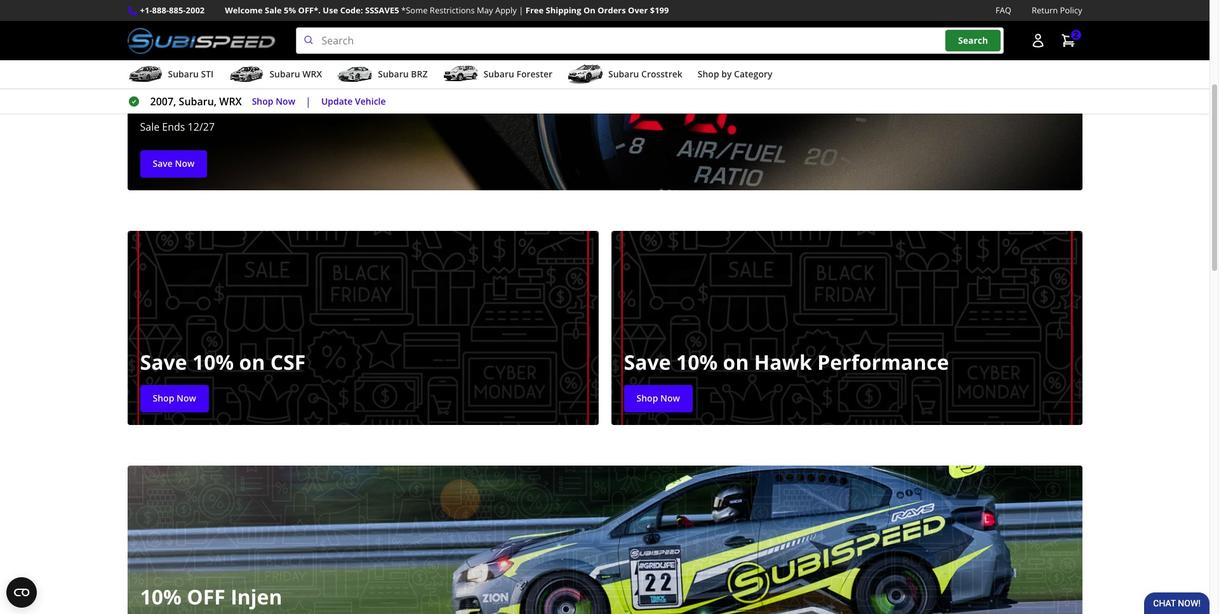 Task type: describe. For each thing, give the bounding box(es) containing it.
over
[[628, 4, 648, 16]]

a subaru wrx thumbnail image image
[[229, 65, 264, 84]]

csf
[[270, 349, 306, 376]]

may
[[477, 4, 493, 16]]

restrictions
[[430, 4, 475, 16]]

885-
[[169, 4, 186, 16]]

return policy
[[1032, 4, 1083, 16]]

electronics
[[274, 82, 385, 109]]

subaru brz
[[378, 68, 428, 80]]

sale ends 12/27
[[140, 120, 215, 134]]

subaru crosstrek
[[609, 68, 683, 80]]

subaru wrx
[[270, 68, 322, 80]]

off*.
[[298, 4, 321, 16]]

1 horizontal spatial sale
[[265, 4, 282, 16]]

$199
[[650, 4, 669, 16]]

save now
[[153, 158, 195, 170]]

subaru sti
[[168, 68, 214, 80]]

faq
[[996, 4, 1012, 16]]

*some
[[401, 4, 428, 16]]

+1-888-885-2002 link
[[140, 4, 205, 17]]

shop now link for save 10% on hawk performance
[[624, 386, 693, 413]]

ends
[[162, 120, 185, 134]]

welcome
[[225, 4, 263, 16]]

1 vertical spatial sale
[[140, 120, 160, 134]]

save 10% on csf
[[140, 349, 306, 376]]

code:
[[340, 4, 363, 16]]

button image
[[1031, 33, 1046, 48]]

shop for save 10% on csf shop now "link"
[[153, 393, 174, 405]]

1 horizontal spatial |
[[519, 4, 524, 16]]

2007,
[[150, 95, 176, 109]]

888-
[[152, 4, 169, 16]]

shop for middle shop now "link"
[[252, 95, 273, 107]]

welcome sale 5% off*. use code: sssave5
[[225, 4, 399, 16]]

subaru,
[[179, 95, 217, 109]]

a subaru crosstrek thumbnail image image
[[568, 65, 603, 84]]

subaru crosstrek button
[[568, 63, 683, 88]]

subaru for subaru forester
[[484, 68, 514, 80]]

2007, subaru, wrx
[[150, 95, 242, 109]]

use
[[323, 4, 338, 16]]

vehicle
[[355, 95, 386, 107]]

1 horizontal spatial shop now
[[252, 95, 295, 107]]

search button
[[946, 30, 1001, 51]]

update
[[321, 95, 353, 107]]

shop now for save 10% on hawk performance
[[637, 393, 680, 405]]

12/27
[[188, 120, 215, 134]]

crosstrek
[[642, 68, 683, 80]]

subaru forester
[[484, 68, 553, 80]]

by
[[722, 68, 732, 80]]

wrx inside dropdown button
[[303, 68, 322, 80]]

shop for shop now "link" associated with save 10% on hawk performance
[[637, 393, 658, 405]]

shop inside the shop by category dropdown button
[[698, 68, 719, 80]]

orders
[[598, 4, 626, 16]]

a subaru sti thumbnail image image
[[127, 65, 163, 84]]

brz
[[411, 68, 428, 80]]

now for save now link
[[175, 158, 195, 170]]

shop by category
[[698, 68, 773, 80]]

apply
[[495, 4, 517, 16]]

performance
[[818, 349, 949, 376]]

save for save 10% on csf
[[140, 349, 187, 376]]

injen
[[231, 584, 282, 611]]

1 vertical spatial |
[[306, 95, 311, 109]]



Task type: vqa. For each thing, say whether or not it's contained in the screenshot.
Shop Now link to the middle
yes



Task type: locate. For each thing, give the bounding box(es) containing it.
| left free
[[519, 4, 524, 16]]

sale left ends on the left of page
[[140, 120, 160, 134]]

on
[[584, 4, 596, 16]]

shop now
[[252, 95, 295, 107], [153, 393, 196, 405], [637, 393, 680, 405]]

now for save 10% on csf shop now "link"
[[177, 393, 196, 405]]

shop by category button
[[698, 63, 773, 88]]

on left csf
[[239, 349, 265, 376]]

0 horizontal spatial on
[[239, 349, 265, 376]]

subaru sti button
[[127, 63, 214, 88]]

5 subaru from the left
[[609, 68, 639, 80]]

shipping
[[546, 4, 582, 16]]

save for save now
[[153, 158, 173, 170]]

1 horizontal spatial wrx
[[303, 68, 322, 80]]

0 horizontal spatial |
[[306, 95, 311, 109]]

now
[[276, 95, 295, 107], [175, 158, 195, 170], [177, 393, 196, 405], [661, 393, 680, 405]]

shop now link for save 10% on csf
[[140, 386, 209, 413]]

subaru left brz
[[378, 68, 409, 80]]

2
[[1074, 29, 1079, 41]]

2 on from the left
[[723, 349, 749, 376]]

2002
[[186, 4, 205, 16]]

a subaru brz thumbnail image image
[[337, 65, 373, 84]]

subaru left sti
[[168, 68, 199, 80]]

on for csf
[[239, 349, 265, 376]]

subaru for subaru sti
[[168, 68, 199, 80]]

10% off aem electronics
[[140, 82, 385, 109]]

subaru
[[168, 68, 199, 80], [270, 68, 300, 80], [378, 68, 409, 80], [484, 68, 514, 80], [609, 68, 639, 80]]

free
[[526, 4, 544, 16]]

shop now link
[[252, 94, 295, 109], [140, 386, 209, 413], [624, 386, 693, 413]]

*some restrictions may apply | free shipping on orders over $199
[[401, 4, 669, 16]]

hawk
[[755, 349, 812, 376]]

save for save 10% on hawk performance
[[624, 349, 671, 376]]

search
[[959, 35, 989, 47]]

subaru wrx button
[[229, 63, 322, 88]]

sale
[[265, 4, 282, 16], [140, 120, 160, 134]]

| left 'update'
[[306, 95, 311, 109]]

0 horizontal spatial sale
[[140, 120, 160, 134]]

faq link
[[996, 4, 1012, 17]]

+1-888-885-2002
[[140, 4, 205, 16]]

update vehicle
[[321, 95, 386, 107]]

0 horizontal spatial shop now link
[[140, 386, 209, 413]]

a subaru forester thumbnail image image
[[443, 65, 479, 84]]

10% off injen
[[140, 584, 282, 611]]

wrx right off
[[219, 95, 242, 109]]

1 on from the left
[[239, 349, 265, 376]]

0 vertical spatial wrx
[[303, 68, 322, 80]]

2 horizontal spatial shop now
[[637, 393, 680, 405]]

5%
[[284, 4, 296, 16]]

0 horizontal spatial wrx
[[219, 95, 242, 109]]

aem
[[224, 82, 269, 109]]

on
[[239, 349, 265, 376], [723, 349, 749, 376]]

subaru left crosstrek
[[609, 68, 639, 80]]

save
[[153, 158, 173, 170], [140, 349, 187, 376], [624, 349, 671, 376]]

save now link
[[140, 151, 207, 178]]

2 horizontal spatial shop now link
[[624, 386, 693, 413]]

open widget image
[[6, 578, 37, 609]]

category
[[734, 68, 773, 80]]

1 vertical spatial wrx
[[219, 95, 242, 109]]

now for middle shop now "link"
[[276, 95, 295, 107]]

sti
[[201, 68, 214, 80]]

2 subaru from the left
[[270, 68, 300, 80]]

subispeed logo image
[[127, 27, 275, 54]]

search input field
[[296, 27, 1004, 54]]

3 subaru from the left
[[378, 68, 409, 80]]

4 subaru from the left
[[484, 68, 514, 80]]

+1-
[[140, 4, 152, 16]]

subaru brz button
[[337, 63, 428, 88]]

return
[[1032, 4, 1058, 16]]

0 vertical spatial |
[[519, 4, 524, 16]]

0 vertical spatial sale
[[265, 4, 282, 16]]

1 subaru from the left
[[168, 68, 199, 80]]

1 horizontal spatial shop now link
[[252, 94, 295, 109]]

subaru left forester
[[484, 68, 514, 80]]

now for shop now "link" associated with save 10% on hawk performance
[[661, 393, 680, 405]]

wrx
[[303, 68, 322, 80], [219, 95, 242, 109]]

off
[[187, 82, 219, 109]]

forester
[[517, 68, 553, 80]]

subaru forester button
[[443, 63, 553, 88]]

0 horizontal spatial shop now
[[153, 393, 196, 405]]

2 button
[[1055, 28, 1083, 53]]

return policy link
[[1032, 4, 1083, 17]]

subaru for subaru crosstrek
[[609, 68, 639, 80]]

subaru up the 10% off aem electronics
[[270, 68, 300, 80]]

10%
[[140, 82, 182, 109], [192, 349, 234, 376], [676, 349, 718, 376], [140, 584, 182, 611]]

shop now for save 10% on csf
[[153, 393, 196, 405]]

sale left 5%
[[265, 4, 282, 16]]

shop
[[698, 68, 719, 80], [252, 95, 273, 107], [153, 393, 174, 405], [637, 393, 658, 405]]

on for hawk
[[723, 349, 749, 376]]

off
[[187, 584, 225, 611]]

subaru for subaru brz
[[378, 68, 409, 80]]

policy
[[1061, 4, 1083, 16]]

wrx up "electronics"
[[303, 68, 322, 80]]

1 horizontal spatial on
[[723, 349, 749, 376]]

sssave5
[[365, 4, 399, 16]]

save 10% on hawk performance
[[624, 349, 949, 376]]

subaru for subaru wrx
[[270, 68, 300, 80]]

update vehicle button
[[321, 94, 386, 109]]

on left 'hawk'
[[723, 349, 749, 376]]

|
[[519, 4, 524, 16], [306, 95, 311, 109]]



